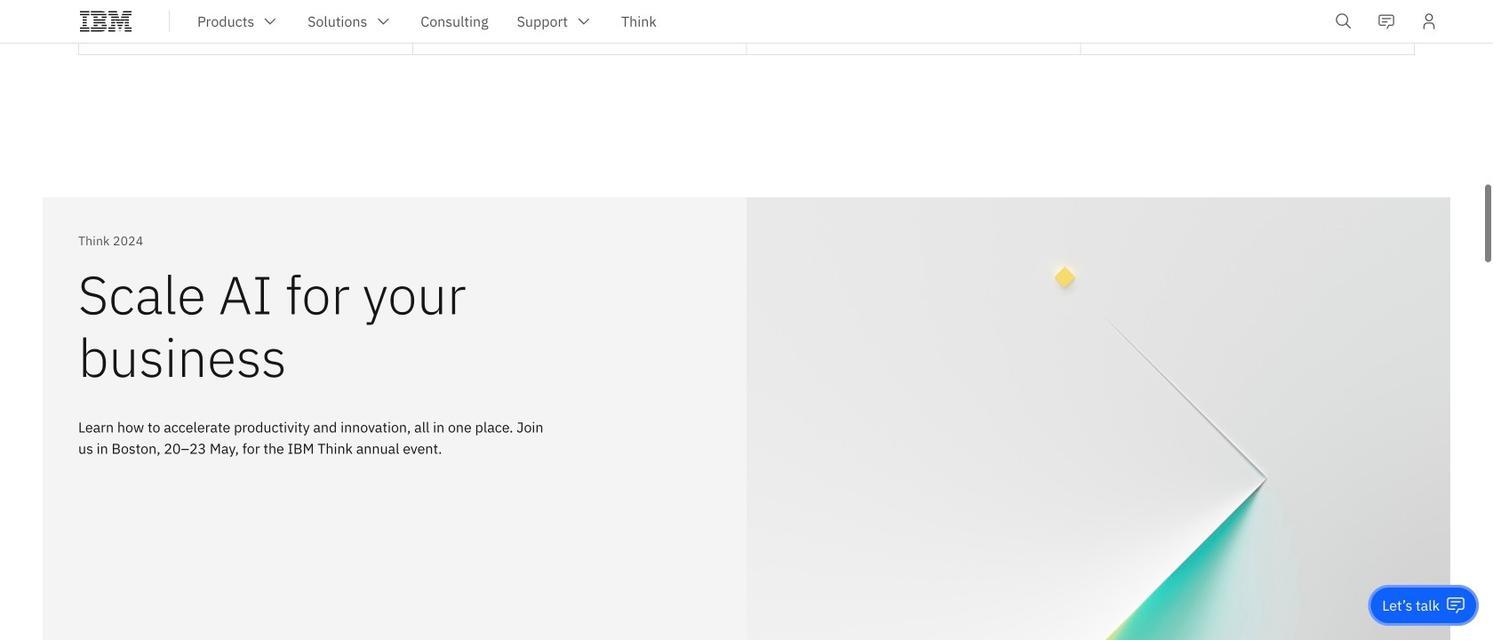 Task type: vqa. For each thing, say whether or not it's contained in the screenshot.
the let's talk element
yes



Task type: locate. For each thing, give the bounding box(es) containing it.
let's talk element
[[1383, 596, 1441, 615]]



